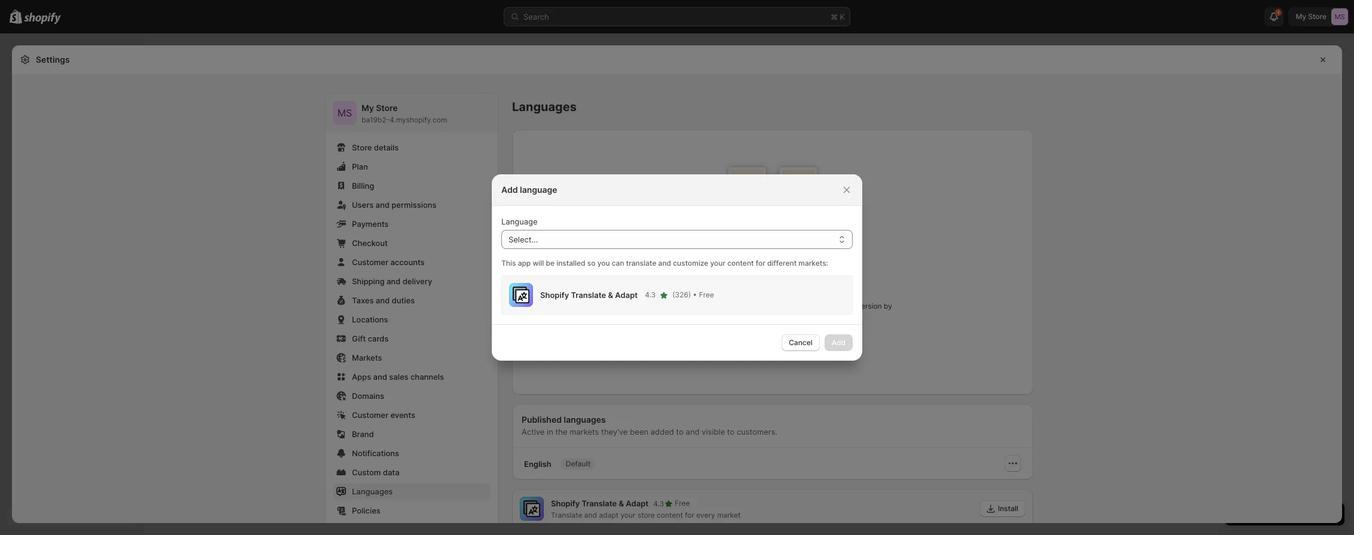 Task type: locate. For each thing, give the bounding box(es) containing it.
1 horizontal spatial &
[[619, 499, 624, 509]]

1 horizontal spatial content
[[728, 259, 754, 268]]

1 horizontal spatial for
[[756, 259, 766, 268]]

translate
[[626, 259, 657, 268]]

markets:
[[799, 259, 829, 268]]

0 vertical spatial add
[[502, 185, 518, 195]]

store right the adapt
[[638, 511, 655, 520]]

4.3 up translate and adapt your store content for every market
[[654, 500, 664, 509]]

0 horizontal spatial for
[[685, 511, 695, 520]]

shopify translate & adapt up the adapt
[[551, 499, 649, 509]]

1 vertical spatial 4.3
[[654, 500, 664, 509]]

for left "different"
[[756, 259, 766, 268]]

your right the adapt
[[621, 511, 636, 520]]

free inside add language dialog
[[699, 291, 714, 300]]

0 horizontal spatial &
[[608, 291, 614, 300]]

0 horizontal spatial free
[[675, 499, 690, 508]]

app
[[518, 259, 531, 268]]

&
[[608, 291, 614, 300], [619, 499, 624, 509]]

customer down domains
[[352, 411, 389, 420]]

1 vertical spatial adapt
[[626, 499, 649, 509]]

cards
[[368, 334, 389, 344]]

1 vertical spatial free
[[675, 499, 690, 508]]

adapt down can
[[615, 291, 638, 300]]

add
[[502, 185, 518, 195], [746, 334, 760, 343]]

0 vertical spatial 4.3
[[645, 291, 656, 300]]

free up translate and adapt your store content for every market
[[675, 499, 690, 508]]

for inside add language dialog
[[756, 259, 766, 268]]

0 vertical spatial &
[[608, 291, 614, 300]]

free right the •
[[699, 291, 714, 300]]

translate
[[571, 291, 606, 300], [582, 499, 617, 509], [551, 511, 583, 520]]

gift cards
[[352, 334, 389, 344]]

(326) • free
[[673, 291, 714, 300]]

customer for customer accounts
[[352, 258, 389, 267]]

and down "shopify translate & adapt" link
[[585, 511, 597, 520]]

customer
[[352, 258, 389, 267], [352, 411, 389, 420]]

content inside add language dialog
[[728, 259, 754, 268]]

store
[[747, 302, 764, 311], [638, 511, 655, 520]]

translate down "shopify translate & adapt" link
[[551, 511, 583, 520]]

0 horizontal spatial store
[[638, 511, 655, 520]]

every
[[697, 511, 716, 520]]

0 horizontal spatial add
[[502, 185, 518, 195]]

4.3
[[645, 291, 656, 300], [654, 500, 664, 509]]

free
[[772, 312, 786, 320]]

install
[[998, 505, 1019, 514]]

language right a
[[768, 334, 800, 343]]

& down "you"
[[608, 291, 614, 300]]

to up average
[[721, 302, 728, 311]]

0 vertical spatial adapt
[[615, 291, 638, 300]]

content left every on the bottom of the page
[[657, 511, 683, 520]]

billing link
[[333, 178, 491, 194]]

can
[[612, 259, 625, 268]]

your
[[711, 259, 726, 268], [734, 287, 753, 297], [730, 302, 745, 311], [621, 511, 636, 520]]

4.3 up the adding
[[645, 291, 656, 300]]

improves
[[766, 302, 797, 311]]

speak your customers' language adding translations to your store improves cross-border conversion by an average of 13%. it's free and takes minutes.
[[654, 287, 893, 320]]

store details
[[352, 143, 399, 152]]

translate down so
[[571, 291, 606, 300]]

translate inside add language dialog
[[571, 291, 606, 300]]

languages inside "link"
[[352, 487, 393, 497]]

1 vertical spatial &
[[619, 499, 624, 509]]

brand link
[[333, 426, 491, 443]]

translations
[[680, 302, 719, 311]]

store inside speak your customers' language adding translations to your store improves cross-border conversion by an average of 13%. it's free and takes minutes.
[[747, 302, 764, 311]]

shopify translate & adapt down so
[[540, 291, 638, 300]]

shopify translate & adapt inside add language dialog
[[540, 291, 638, 300]]

1 vertical spatial language
[[802, 287, 839, 297]]

and inside published languages active in the markets they've been added to and visible to customers.
[[686, 427, 700, 437]]

and left visible
[[686, 427, 700, 437]]

languages
[[512, 100, 577, 114], [352, 487, 393, 497]]

0 vertical spatial languages
[[512, 100, 577, 114]]

1 vertical spatial store
[[352, 143, 372, 152]]

be
[[546, 259, 555, 268]]

4.myshopify.com
[[390, 115, 447, 124]]

add for add a language
[[746, 334, 760, 343]]

market
[[718, 511, 741, 520]]

and right apps
[[373, 372, 387, 382]]

1 horizontal spatial language
[[768, 334, 800, 343]]

0 vertical spatial customer
[[352, 258, 389, 267]]

markets link
[[333, 350, 491, 367]]

1 vertical spatial shopify
[[551, 499, 580, 509]]

for left every on the bottom of the page
[[685, 511, 695, 520]]

shopify translate & adapt inside 'settings' "dialog"
[[551, 499, 649, 509]]

your up of
[[730, 302, 745, 311]]

shopify
[[540, 291, 569, 300], [551, 499, 580, 509]]

1 vertical spatial translate
[[582, 499, 617, 509]]

store up ba19b2-
[[376, 103, 398, 113]]

0 vertical spatial content
[[728, 259, 754, 268]]

language up language at the top
[[520, 185, 558, 195]]

details
[[374, 143, 399, 152]]

•
[[693, 291, 697, 300]]

apps and sales channels link
[[333, 369, 491, 386]]

store
[[376, 103, 398, 113], [352, 143, 372, 152]]

been
[[630, 427, 649, 437]]

and right free on the right
[[788, 312, 801, 320]]

& up translate and adapt your store content for every market
[[619, 499, 624, 509]]

and right taxes
[[376, 296, 390, 306]]

customer accounts link
[[333, 254, 491, 271]]

add inside button
[[746, 334, 760, 343]]

duties
[[392, 296, 415, 306]]

policies link
[[333, 503, 491, 520]]

border
[[821, 302, 843, 311]]

1 vertical spatial content
[[657, 511, 683, 520]]

& inside add language dialog
[[608, 291, 614, 300]]

and inside speak your customers' language adding translations to your store improves cross-border conversion by an average of 13%. it's free and takes minutes.
[[788, 312, 801, 320]]

0 horizontal spatial content
[[657, 511, 683, 520]]

0 vertical spatial store
[[376, 103, 398, 113]]

1 customer from the top
[[352, 258, 389, 267]]

free inside 'settings' "dialog"
[[675, 499, 690, 508]]

1 horizontal spatial free
[[699, 291, 714, 300]]

you
[[598, 259, 610, 268]]

adapt
[[599, 511, 619, 520]]

0 horizontal spatial language
[[520, 185, 558, 195]]

search
[[524, 12, 549, 22]]

added
[[651, 427, 674, 437]]

english
[[524, 459, 552, 469]]

0 vertical spatial for
[[756, 259, 766, 268]]

your right customize
[[711, 259, 726, 268]]

shopify down default
[[551, 499, 580, 509]]

locations
[[352, 315, 388, 325]]

2 customer from the top
[[352, 411, 389, 420]]

my
[[362, 103, 374, 113]]

customer for customer events
[[352, 411, 389, 420]]

language up cross-
[[802, 287, 839, 297]]

1 horizontal spatial store
[[376, 103, 398, 113]]

1 horizontal spatial add
[[746, 334, 760, 343]]

0 vertical spatial shopify translate & adapt
[[540, 291, 638, 300]]

2 vertical spatial language
[[768, 334, 800, 343]]

0 horizontal spatial store
[[352, 143, 372, 152]]

adapt inside add language dialog
[[615, 291, 638, 300]]

shipping and delivery
[[352, 277, 432, 286]]

add for add language
[[502, 185, 518, 195]]

customer down checkout
[[352, 258, 389, 267]]

0 vertical spatial language
[[520, 185, 558, 195]]

my store ba19b2-4.myshopify.com
[[362, 103, 447, 124]]

add a language button
[[739, 331, 807, 347]]

language
[[520, 185, 558, 195], [802, 287, 839, 297], [768, 334, 800, 343]]

0 vertical spatial free
[[699, 291, 714, 300]]

customer events
[[352, 411, 416, 420]]

add up language at the top
[[502, 185, 518, 195]]

shipping
[[352, 277, 385, 286]]

default
[[566, 459, 591, 468]]

translate up the adapt
[[582, 499, 617, 509]]

domains link
[[333, 388, 491, 405]]

languages link
[[333, 484, 491, 500]]

0 vertical spatial shopify
[[540, 291, 569, 300]]

1 vertical spatial languages
[[352, 487, 393, 497]]

0 vertical spatial store
[[747, 302, 764, 311]]

my store image
[[333, 101, 357, 125]]

language inside speak your customers' language adding translations to your store improves cross-border conversion by an average of 13%. it's free and takes minutes.
[[802, 287, 839, 297]]

1 horizontal spatial store
[[747, 302, 764, 311]]

⌘ k
[[831, 12, 845, 22]]

add inside dialog
[[502, 185, 518, 195]]

policies
[[352, 506, 381, 516]]

store up 13%.
[[747, 302, 764, 311]]

adapt
[[615, 291, 638, 300], [626, 499, 649, 509]]

1 vertical spatial add
[[746, 334, 760, 343]]

0 horizontal spatial languages
[[352, 487, 393, 497]]

languages
[[564, 415, 606, 425]]

1 vertical spatial store
[[638, 511, 655, 520]]

shopify down be
[[540, 291, 569, 300]]

& inside 'settings' "dialog"
[[619, 499, 624, 509]]

of
[[734, 312, 741, 320]]

add left a
[[746, 334, 760, 343]]

content
[[728, 259, 754, 268], [657, 511, 683, 520]]

and inside add language dialog
[[659, 259, 672, 268]]

takes
[[803, 312, 821, 320]]

0 vertical spatial translate
[[571, 291, 606, 300]]

store up plan
[[352, 143, 372, 152]]

ba19b2-
[[362, 115, 390, 124]]

2 horizontal spatial language
[[802, 287, 839, 297]]

your right speak at right
[[734, 287, 753, 297]]

1 vertical spatial shopify translate & adapt
[[551, 499, 649, 509]]

and right users
[[376, 200, 390, 210]]

published languages active in the markets they've been added to and visible to customers.
[[522, 415, 778, 437]]

content up speak at right
[[728, 259, 754, 268]]

1 vertical spatial for
[[685, 511, 695, 520]]

adapt up translate and adapt your store content for every market
[[626, 499, 649, 509]]

and right translate
[[659, 259, 672, 268]]

1 vertical spatial customer
[[352, 411, 389, 420]]



Task type: vqa. For each thing, say whether or not it's contained in the screenshot.
Users on the left top
yes



Task type: describe. For each thing, give the bounding box(es) containing it.
checkout
[[352, 239, 388, 248]]

channels
[[411, 372, 444, 382]]

for inside 'settings' "dialog"
[[685, 511, 695, 520]]

custom
[[352, 468, 381, 478]]

customer accounts
[[352, 258, 425, 267]]

store inside my store ba19b2-4.myshopify.com
[[376, 103, 398, 113]]

settings
[[36, 54, 70, 65]]

custom data link
[[333, 465, 491, 481]]

plan link
[[333, 158, 491, 175]]

(326)
[[673, 291, 691, 300]]

and down customer accounts
[[387, 277, 401, 286]]

language
[[502, 217, 538, 227]]

plan
[[352, 162, 368, 172]]

users and permissions
[[352, 200, 437, 210]]

13%.
[[743, 312, 758, 320]]

will
[[533, 259, 544, 268]]

taxes and duties link
[[333, 292, 491, 309]]

adapt inside 'settings' "dialog"
[[626, 499, 649, 509]]

so
[[588, 259, 596, 268]]

translate and adapt your store content for every market
[[551, 511, 741, 520]]

in
[[547, 427, 554, 437]]

store details link
[[333, 139, 491, 156]]

active
[[522, 427, 545, 437]]

4.3 inside add language dialog
[[645, 291, 656, 300]]

checkout link
[[333, 235, 491, 252]]

language inside dialog
[[520, 185, 558, 195]]

billing
[[352, 181, 374, 191]]

gift cards link
[[333, 331, 491, 347]]

customize
[[673, 259, 709, 268]]

payments
[[352, 219, 389, 229]]

⌘
[[831, 12, 838, 22]]

adding
[[654, 302, 678, 311]]

data
[[383, 468, 400, 478]]

locations link
[[333, 312, 491, 328]]

users and permissions link
[[333, 197, 491, 213]]

they've
[[602, 427, 628, 437]]

apps and sales channels
[[352, 372, 444, 382]]

minutes.
[[823, 312, 852, 320]]

language inside button
[[768, 334, 800, 343]]

your inside add language dialog
[[711, 259, 726, 268]]

ms button
[[333, 101, 357, 125]]

select...
[[509, 235, 538, 245]]

install button
[[980, 501, 1026, 518]]

shopify translate & adapt link
[[551, 498, 651, 510]]

add language
[[502, 185, 558, 195]]

cancel
[[789, 338, 813, 347]]

2 vertical spatial translate
[[551, 511, 583, 520]]

customers.
[[737, 427, 778, 437]]

the
[[556, 427, 568, 437]]

published
[[522, 415, 562, 425]]

4.3 inside 'settings' "dialog"
[[654, 500, 664, 509]]

installed
[[557, 259, 586, 268]]

shopify inside 'settings' "dialog"
[[551, 499, 580, 509]]

1 horizontal spatial languages
[[512, 100, 577, 114]]

to inside speak your customers' language adding translations to your store improves cross-border conversion by an average of 13%. it's free and takes minutes.
[[721, 302, 728, 311]]

cross-
[[799, 302, 821, 311]]

speak
[[707, 287, 732, 297]]

shipping and delivery link
[[333, 273, 491, 290]]

translate inside "shopify translate & adapt" link
[[582, 499, 617, 509]]

it's
[[761, 312, 770, 320]]

notifications
[[352, 449, 399, 459]]

to right the added
[[677, 427, 684, 437]]

shopify image
[[24, 12, 61, 24]]

sales
[[389, 372, 409, 382]]

customers'
[[755, 287, 800, 297]]

k
[[840, 12, 845, 22]]

by
[[884, 302, 893, 311]]

custom data
[[352, 468, 400, 478]]

cancel button
[[782, 335, 820, 352]]

domains
[[352, 392, 384, 401]]

settings dialog
[[12, 45, 1343, 536]]

accounts
[[391, 258, 425, 267]]

shop settings menu element
[[326, 94, 498, 536]]

customer events link
[[333, 407, 491, 424]]

permissions
[[392, 200, 437, 210]]

taxes
[[352, 296, 374, 306]]

content inside 'settings' "dialog"
[[657, 511, 683, 520]]

markets
[[352, 353, 382, 363]]

events
[[391, 411, 416, 420]]

visible
[[702, 427, 725, 437]]

notifications link
[[333, 445, 491, 462]]

add a language
[[746, 334, 800, 343]]

gift
[[352, 334, 366, 344]]

an
[[694, 312, 703, 320]]

this
[[502, 259, 516, 268]]

average
[[705, 312, 732, 320]]

this app will be installed so you can translate and customize your content for different markets:
[[502, 259, 829, 268]]

to right visible
[[728, 427, 735, 437]]

users
[[352, 200, 374, 210]]

shopify inside add language dialog
[[540, 291, 569, 300]]

conversion
[[845, 302, 882, 311]]

add language dialog
[[0, 175, 1355, 361]]

markets
[[570, 427, 599, 437]]



